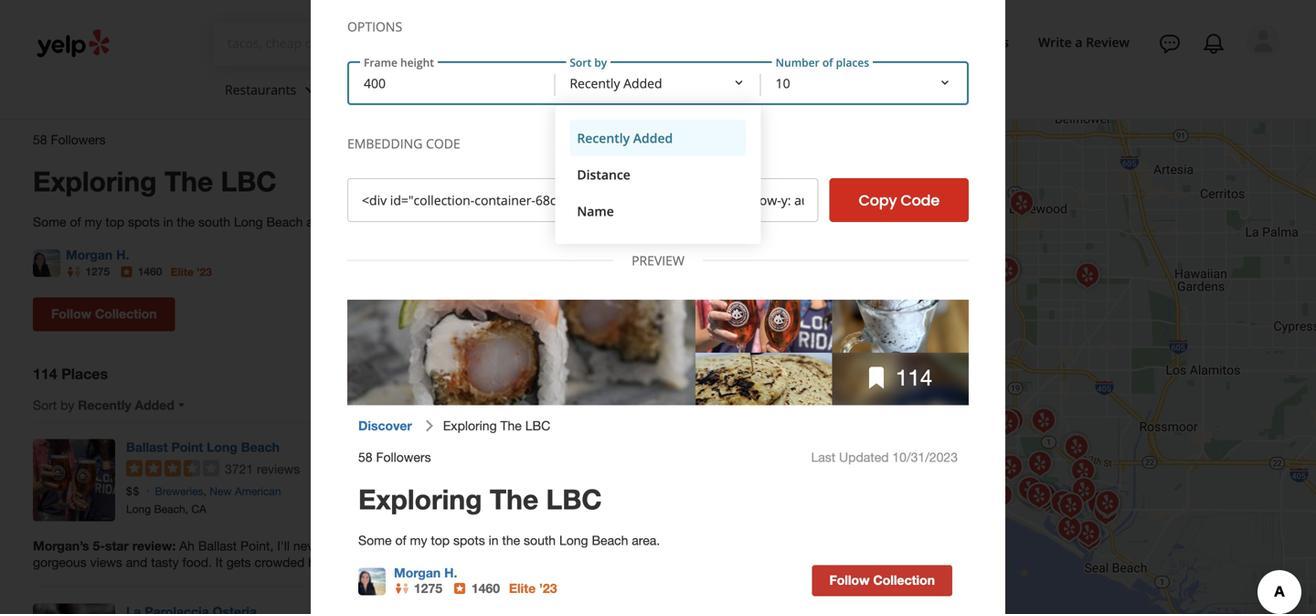 Task type: describe. For each thing, give the bounding box(es) containing it.
followers
[[51, 132, 106, 147]]

embedding
[[347, 135, 423, 152]]

in
[[163, 214, 173, 229]]

point
[[171, 440, 203, 455]]

exploring
[[33, 164, 157, 197]]

Sort by field
[[555, 63, 761, 244]]

breweries , new american
[[155, 485, 281, 498]]

by
[[60, 398, 74, 413]]

search image
[[837, 34, 859, 56]]

embed collection link
[[524, 298, 625, 313]]

5-
[[93, 539, 105, 554]]

my
[[85, 214, 102, 229]]

400 number field
[[349, 63, 555, 103]]

follow
[[51, 306, 91, 322]]

map region
[[594, 0, 1317, 614]]

for businesses
[[918, 33, 1009, 51]]

copy code
[[859, 190, 940, 211]]

write a review
[[1039, 33, 1130, 51]]

some
[[33, 214, 66, 229]]

0 vertical spatial   text field
[[228, 34, 503, 54]]

spots
[[128, 214, 160, 229]]

1275
[[85, 265, 110, 278]]

embedding code
[[347, 135, 461, 152]]

review:
[[132, 539, 176, 554]]

last updated 10/31/2023
[[479, 132, 625, 147]]

south
[[198, 214, 230, 229]]

breweries
[[155, 485, 204, 498]]

h.
[[116, 247, 129, 262]]

3721 reviews
[[225, 462, 300, 477]]

last
[[479, 132, 503, 147]]

report
[[526, 315, 564, 330]]

lbc
[[221, 164, 277, 197]]

ballast point long beach image
[[33, 439, 115, 522]]

ballast point long beach
[[126, 440, 280, 455]]

,
[[204, 485, 207, 498]]

distance
[[577, 166, 631, 183]]

$$
[[126, 485, 140, 498]]

elite '23 link
[[171, 265, 212, 278]]

114 places
[[33, 365, 108, 383]]

10/31/2023
[[560, 132, 625, 147]]

name button
[[570, 193, 747, 229]]

preview
[[632, 252, 685, 269]]

morgan h. link
[[66, 247, 129, 262]]

0 vertical spatial beach
[[266, 214, 303, 229]]

morgan's
[[33, 539, 89, 554]]

some of my top spots in the south long beach area.
[[33, 214, 335, 229]]

morgan
[[66, 247, 113, 262]]

name
[[577, 203, 614, 220]]

embed
[[524, 298, 564, 313]]

morgan h.
[[66, 247, 129, 262]]

1 vertical spatial long
[[207, 440, 238, 455]]

1 vertical spatial recently
[[78, 398, 131, 413]]

beach,
[[154, 503, 188, 516]]

58 followers
[[33, 132, 106, 147]]

0 vertical spatial long
[[234, 214, 263, 229]]

follow collection button
[[33, 298, 175, 332]]

copy code button
[[830, 178, 969, 222]]

collection down embed collection link
[[568, 315, 625, 330]]



Task type: vqa. For each thing, say whether or not it's contained in the screenshot.
2nd Previous icon from the bottom
no



Task type: locate. For each thing, give the bounding box(es) containing it.
114
[[33, 365, 57, 383]]

for
[[918, 33, 938, 51]]

new american link
[[210, 485, 281, 498]]

ballast point long beach link
[[126, 440, 280, 455]]

1 vertical spatial added
[[135, 398, 174, 413]]

american
[[235, 485, 281, 498]]

recently down places
[[78, 398, 131, 413]]

long down $$
[[126, 503, 151, 516]]

added
[[633, 129, 673, 147], [135, 398, 174, 413]]

morgan h. image
[[33, 249, 60, 277]]

1 vertical spatial code
[[901, 190, 940, 211]]

1 horizontal spatial recently
[[577, 129, 630, 147]]

1 horizontal spatial added
[[633, 129, 673, 147]]

follow collection
[[51, 306, 157, 322]]

added up distance button
[[633, 129, 673, 147]]

reviews
[[257, 462, 300, 477]]

beach
[[266, 214, 303, 229], [241, 440, 280, 455]]

embed collection report collection
[[524, 298, 625, 330]]

added up ballast
[[135, 398, 174, 413]]

0 vertical spatial code
[[426, 135, 461, 152]]

morgan's 5-star review:
[[33, 539, 179, 554]]

write
[[1039, 33, 1072, 51]]

updated
[[507, 132, 556, 147]]

places
[[61, 365, 108, 383]]

search image
[[837, 34, 859, 56]]

elite
[[171, 265, 194, 278]]

star
[[105, 539, 129, 554]]

businesses
[[941, 33, 1009, 51]]

None search field
[[213, 22, 896, 66]]

the
[[164, 164, 213, 197]]

ca
[[191, 503, 206, 516]]

code left the last
[[426, 135, 461, 152]]

sort by recently added
[[33, 398, 174, 413]]

0 horizontal spatial added
[[135, 398, 174, 413]]

collection for follow collection
[[95, 306, 157, 322]]

Number of places field
[[761, 63, 967, 103]]

top
[[105, 214, 124, 229]]

copy
[[859, 190, 897, 211]]

code right the copy
[[901, 190, 940, 211]]

sort
[[33, 398, 57, 413]]

code for copy code
[[901, 190, 940, 211]]

added inside button
[[633, 129, 673, 147]]

options
[[347, 18, 402, 35]]

write a review link
[[1031, 26, 1137, 59]]

elite '23
[[171, 265, 212, 278]]

long right south
[[234, 214, 263, 229]]

a
[[1075, 33, 1083, 51]]

  text field
[[228, 34, 503, 54], [347, 178, 819, 222]]

58
[[33, 132, 47, 147]]

new
[[210, 485, 232, 498]]

recently inside button
[[577, 129, 630, 147]]

1 vertical spatial beach
[[241, 440, 280, 455]]

recently
[[577, 129, 630, 147], [78, 398, 131, 413]]

collection down 1460
[[95, 306, 157, 322]]

1460
[[138, 265, 162, 278]]

beach left area. at the top
[[266, 214, 303, 229]]

long up the 3721
[[207, 440, 238, 455]]

  text field
[[533, 34, 808, 54]]

code
[[426, 135, 461, 152], [901, 190, 940, 211]]

tacos, cheap dinner, Max's text field
[[228, 34, 503, 52]]

area.
[[307, 214, 335, 229]]

0 horizontal spatial code
[[426, 135, 461, 152]]

collection inside button
[[95, 306, 157, 322]]

breweries link
[[155, 485, 204, 498]]

exploring the lbc
[[33, 164, 277, 197]]

code for embedding code
[[426, 135, 461, 152]]

3721
[[225, 462, 253, 477]]

report collection link
[[526, 315, 625, 330]]

the
[[177, 214, 195, 229]]

0 vertical spatial recently
[[577, 129, 630, 147]]

  text field inside dialog
[[347, 178, 819, 222]]

for businesses link
[[911, 26, 1017, 59]]

copy code dialog
[[0, 0, 1317, 614]]

recently added button
[[570, 120, 747, 156]]

long
[[234, 214, 263, 229], [207, 440, 238, 455], [126, 503, 151, 516]]

of
[[70, 214, 81, 229]]

collection for embed collection report collection
[[568, 298, 625, 313]]

messages image
[[1159, 33, 1181, 55], [1159, 33, 1181, 55]]

long beach, ca
[[126, 503, 206, 516]]

beach up 3721 reviews
[[241, 440, 280, 455]]

0 horizontal spatial recently
[[78, 398, 131, 413]]

address, neighborhood, city, state or zip text field
[[533, 34, 808, 52]]

3.5 star rating image
[[126, 460, 219, 477]]

1 vertical spatial   text field
[[347, 178, 819, 222]]

ballast
[[126, 440, 168, 455]]

recently added
[[577, 129, 673, 147]]

collection up report collection link
[[568, 298, 625, 313]]

review
[[1086, 33, 1130, 51]]

morgan's 5-star review: link
[[33, 538, 625, 571]]

0 vertical spatial added
[[633, 129, 673, 147]]

1 horizontal spatial code
[[901, 190, 940, 211]]

distance button
[[570, 156, 747, 193]]

code inside button
[[901, 190, 940, 211]]

2 vertical spatial long
[[126, 503, 151, 516]]

notifications image
[[1203, 33, 1225, 55], [1203, 33, 1225, 55]]

'23
[[197, 265, 212, 278]]

collection
[[568, 298, 625, 313], [95, 306, 157, 322], [568, 315, 625, 330]]

recently up the distance
[[577, 129, 630, 147]]



